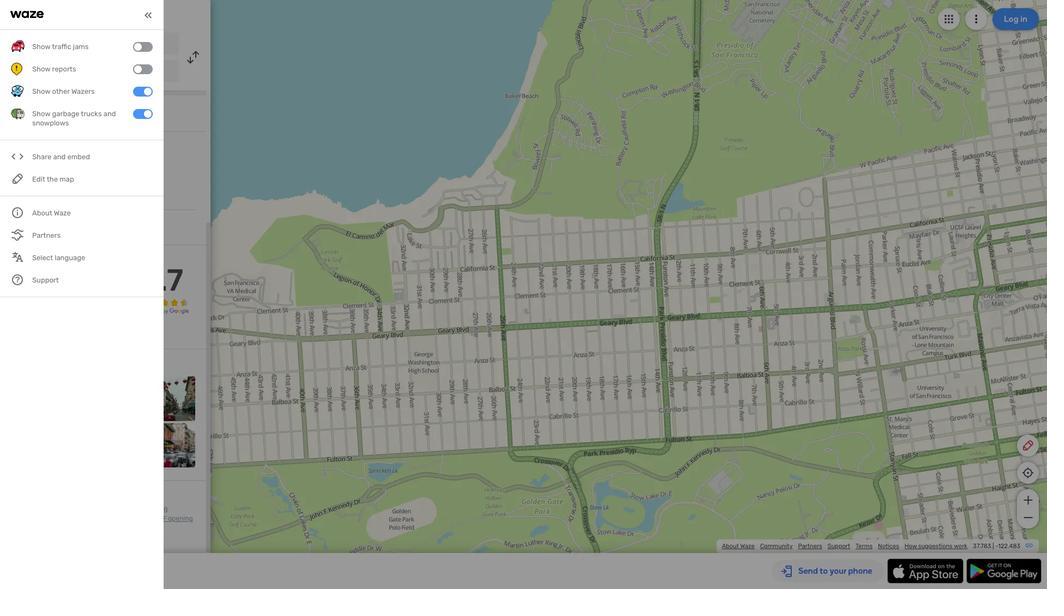 Task type: describe. For each thing, give the bounding box(es) containing it.
image 8 of chinatown, sf image
[[151, 423, 195, 468]]

|
[[993, 543, 994, 550]]

about waze community partners support terms notices how suggestions work
[[722, 543, 968, 550]]

chinatown, sf opening hours link
[[11, 515, 193, 533]]

americanchinatown.com link
[[33, 223, 121, 232]]

destination button
[[75, 113, 116, 131]]

0 vertical spatial directions
[[100, 9, 145, 21]]

opening
[[168, 515, 193, 523]]

1 vertical spatial francisco,
[[26, 159, 63, 168]]

suggestions
[[919, 543, 953, 550]]

terms
[[856, 543, 873, 550]]

driving
[[147, 505, 168, 513]]

how suggestions work link
[[905, 543, 968, 550]]

4.7
[[140, 262, 183, 298]]

0 horizontal spatial usa
[[79, 159, 94, 168]]

code image
[[11, 150, 25, 164]]

share and embed link
[[11, 146, 153, 168]]

san francisco button
[[32, 33, 179, 55]]

notices link
[[878, 543, 899, 550]]

starting point
[[11, 113, 59, 123]]

summary
[[38, 254, 71, 263]]

current location image
[[11, 37, 24, 50]]

work
[[954, 543, 968, 550]]

-
[[996, 543, 999, 550]]

point
[[41, 113, 59, 123]]

0 vertical spatial chinatown
[[40, 67, 78, 76]]

zoom in image
[[1022, 494, 1035, 507]]

destination
[[75, 113, 116, 123]]

share
[[32, 153, 51, 161]]

zoom out image
[[1022, 511, 1035, 524]]

americanchinatown.com
[[33, 223, 121, 232]]

partners
[[798, 543, 822, 550]]

5
[[11, 268, 15, 277]]

terms link
[[856, 543, 873, 550]]

4
[[11, 277, 16, 286]]

waze
[[741, 543, 755, 550]]

sf for opening
[[159, 515, 167, 523]]

san francisco
[[40, 40, 90, 49]]

review
[[11, 254, 36, 263]]

1 vertical spatial chinatown san francisco, ca, usa
[[11, 144, 94, 168]]

starting point button
[[11, 113, 59, 130]]

0 vertical spatial chinatown san francisco, ca, usa
[[40, 67, 153, 76]]



Task type: vqa. For each thing, say whether or not it's contained in the screenshot.
"5"
yes



Task type: locate. For each thing, give the bounding box(es) containing it.
chinatown, sf driving directions
[[11, 505, 168, 523]]

san left the francisco
[[40, 40, 53, 49]]

san down the francisco
[[82, 68, 94, 76]]

chinatown san francisco, ca, usa
[[40, 67, 153, 76], [11, 144, 94, 168]]

chinatown, for driving
[[101, 505, 136, 513]]

how
[[905, 543, 917, 550]]

starting
[[11, 113, 39, 123]]

chinatown,
[[101, 505, 136, 513], [123, 515, 157, 523]]

sf left driving
[[137, 505, 145, 513]]

chinatown, down driving
[[123, 515, 157, 523]]

0 vertical spatial chinatown,
[[101, 505, 136, 513]]

share and embed
[[32, 153, 90, 161]]

usa down "san francisco" button
[[140, 68, 153, 76]]

community
[[760, 543, 793, 550]]

directions up hours
[[11, 515, 41, 523]]

about waze link
[[722, 543, 755, 550]]

hours
[[11, 525, 28, 533]]

0 vertical spatial san
[[40, 40, 53, 49]]

san inside button
[[40, 40, 53, 49]]

location image
[[11, 64, 24, 77]]

122.483
[[999, 543, 1021, 550]]

1 horizontal spatial ca,
[[128, 68, 138, 76]]

0 vertical spatial francisco,
[[95, 68, 127, 76]]

37.783 | -122.483
[[973, 543, 1021, 550]]

0 horizontal spatial directions
[[11, 515, 41, 523]]

embed
[[67, 153, 90, 161]]

chinatown, inside chinatown, sf opening hours
[[123, 515, 157, 523]]

0 horizontal spatial francisco,
[[26, 159, 63, 168]]

1 horizontal spatial san
[[40, 40, 53, 49]]

1 vertical spatial directions
[[11, 515, 41, 523]]

usa right and
[[79, 159, 94, 168]]

about
[[722, 543, 739, 550]]

directions inside 'chinatown, sf driving directions'
[[11, 515, 41, 523]]

chinatown inside chinatown san francisco, ca, usa
[[11, 144, 69, 157]]

computer image
[[11, 221, 24, 234]]

2 horizontal spatial san
[[82, 68, 94, 76]]

1 horizontal spatial francisco,
[[95, 68, 127, 76]]

chinatown down starting point button
[[11, 144, 69, 157]]

image 4 of chinatown, sf image
[[151, 376, 195, 421]]

chinatown down san francisco
[[40, 67, 78, 76]]

chinatown, inside 'chinatown, sf driving directions'
[[101, 505, 136, 513]]

chinatown, up chinatown, sf opening hours link
[[101, 505, 136, 513]]

ca, down "san francisco" button
[[128, 68, 138, 76]]

francisco, down "san francisco" button
[[95, 68, 127, 76]]

0 horizontal spatial san
[[11, 159, 25, 168]]

usa
[[140, 68, 153, 76], [79, 159, 94, 168]]

support
[[828, 543, 851, 550]]

pencil image
[[1022, 439, 1035, 452]]

san left share
[[11, 159, 25, 168]]

link image
[[1025, 541, 1034, 550]]

francisco, right "code" image
[[26, 159, 63, 168]]

1 vertical spatial chinatown
[[11, 144, 69, 157]]

francisco
[[55, 40, 90, 49]]

1 horizontal spatial directions
[[100, 9, 145, 21]]

1 vertical spatial usa
[[79, 159, 94, 168]]

sf inside 'chinatown, sf driving directions'
[[137, 505, 145, 513]]

sf inside chinatown, sf opening hours
[[159, 515, 167, 523]]

2
[[11, 294, 15, 304]]

sf down driving
[[159, 515, 167, 523]]

sf for driving
[[137, 505, 145, 513]]

san
[[40, 40, 53, 49], [82, 68, 94, 76], [11, 159, 25, 168]]

review summary
[[11, 254, 71, 263]]

sf
[[137, 505, 145, 513], [159, 515, 167, 523]]

ca,
[[128, 68, 138, 76], [65, 159, 77, 168]]

0 horizontal spatial sf
[[137, 505, 145, 513]]

1 vertical spatial chinatown,
[[123, 515, 157, 523]]

3
[[11, 285, 16, 295]]

5 4 3 2
[[11, 268, 16, 304]]

notices
[[878, 543, 899, 550]]

chinatown, sf opening hours
[[11, 515, 193, 533]]

1 vertical spatial ca,
[[65, 159, 77, 168]]

0 vertical spatial usa
[[140, 68, 153, 76]]

francisco,
[[95, 68, 127, 76], [26, 159, 63, 168]]

driving
[[65, 9, 98, 21]]

partners link
[[798, 543, 822, 550]]

driving directions
[[65, 9, 145, 21]]

directions up "san francisco" button
[[100, 9, 145, 21]]

and
[[53, 153, 66, 161]]

1 horizontal spatial usa
[[140, 68, 153, 76]]

37.783
[[973, 543, 992, 550]]

directions
[[100, 9, 145, 21], [11, 515, 41, 523]]

chinatown, for opening
[[123, 515, 157, 523]]

support link
[[828, 543, 851, 550]]

0 vertical spatial sf
[[137, 505, 145, 513]]

1 horizontal spatial sf
[[159, 515, 167, 523]]

chinatown
[[40, 67, 78, 76], [11, 144, 69, 157]]

2 vertical spatial san
[[11, 159, 25, 168]]

ca, right share
[[65, 159, 77, 168]]

0 vertical spatial ca,
[[128, 68, 138, 76]]

chinatown, sf driving directions link
[[11, 505, 168, 523]]

1 vertical spatial sf
[[159, 515, 167, 523]]

1 vertical spatial san
[[82, 68, 94, 76]]

community link
[[760, 543, 793, 550]]

0 horizontal spatial ca,
[[65, 159, 77, 168]]



